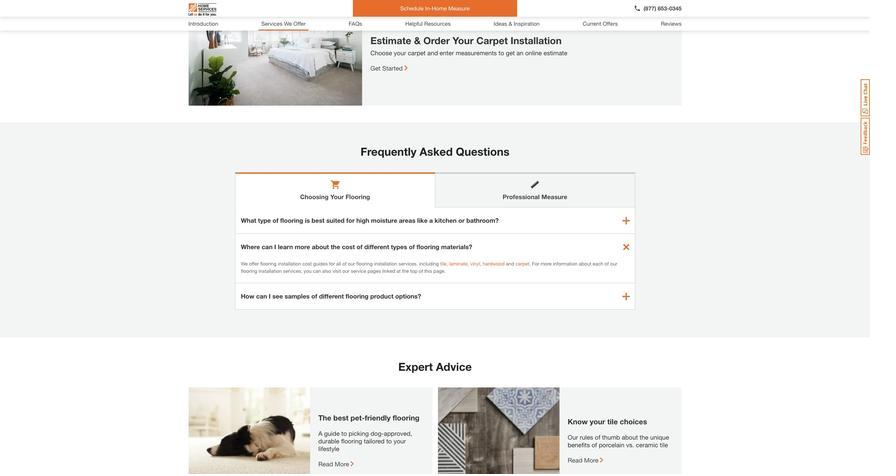 Task type: vqa. For each thing, say whether or not it's contained in the screenshot.
the & associated with Ideas
yes



Task type: describe. For each thing, give the bounding box(es) containing it.
samples
[[285, 292, 310, 300]]

installation
[[511, 35, 562, 46]]

our rules of thumb about the unique benefits of porcelain vs. ceramic tile
[[568, 433, 670, 449]]

our right each
[[611, 261, 618, 267]]

an
[[517, 49, 524, 57]]

your for know
[[590, 418, 606, 426]]

vs.
[[627, 441, 635, 449]]

types
[[391, 243, 407, 251]]

get started link
[[371, 64, 408, 72]]

this
[[425, 268, 432, 274]]

1 horizontal spatial measure
[[542, 193, 568, 201]]

a guide to picking dog-approved, durable flooring tailored to your lifestyle
[[319, 430, 412, 453]]

vinyl
[[471, 261, 480, 267]]

1 vertical spatial different
[[319, 292, 344, 300]]

also
[[322, 268, 331, 274]]

information
[[554, 261, 578, 267]]

live chat image
[[861, 79, 871, 116]]

0 horizontal spatial to
[[342, 430, 347, 437]]

enter
[[440, 49, 454, 57]]

frequently asked questions
[[361, 145, 510, 158]]

ideas & inspiration
[[494, 20, 540, 27]]

i for learn
[[275, 243, 276, 251]]

of right the top
[[419, 268, 423, 274]]

offer
[[249, 261, 259, 267]]

schedule in-home measure button
[[353, 0, 518, 17]]

read more link for your
[[568, 456, 604, 464]]

offers
[[603, 20, 618, 27]]

flooring up approved,
[[393, 414, 420, 422]]

services
[[262, 20, 283, 27]]

like
[[418, 217, 428, 224]]

1 horizontal spatial cost
[[342, 243, 355, 251]]

for
[[532, 261, 540, 267]]

estimate
[[544, 49, 568, 57]]

at
[[397, 268, 401, 274]]

our up service
[[348, 261, 355, 267]]

0 vertical spatial and
[[428, 49, 438, 57]]

how
[[241, 292, 255, 300]]

moisture
[[371, 217, 398, 224]]

helpful resources
[[406, 20, 451, 27]]

frequently
[[361, 145, 417, 158]]

read more for know
[[568, 456, 599, 464]]

get started
[[371, 64, 403, 72]]

you
[[304, 268, 312, 274]]

guides
[[313, 261, 328, 267]]

0 horizontal spatial about
[[312, 243, 329, 251]]

order
[[424, 35, 450, 46]]

expert advice
[[399, 360, 472, 373]]

introduction
[[189, 20, 218, 27]]

hardwood link
[[483, 261, 505, 267]]

(877)
[[644, 5, 657, 11]]

(877) 653-0345 link
[[634, 4, 682, 13]]

services, inside . for more information about each of our flooring installation services, you can also visit our service pages linked at the top of this page.
[[283, 268, 303, 274]]

service
[[351, 268, 367, 274]]

measurements
[[456, 49, 497, 57]]

the best pet-friendly flooring
[[319, 414, 420, 422]]

0 horizontal spatial we
[[241, 261, 248, 267]]

of right samples
[[312, 292, 318, 300]]

1 horizontal spatial and
[[506, 261, 515, 267]]

of right type
[[273, 217, 279, 224]]

2 , from the left
[[468, 261, 469, 267]]

tile link
[[441, 261, 447, 267]]

1 vertical spatial for
[[329, 261, 335, 267]]

.
[[530, 261, 531, 267]]

what
[[241, 217, 256, 224]]

. for more information about each of our flooring installation services, you can also visit our service pages linked at the top of this page.
[[241, 261, 618, 274]]

carpet link
[[516, 261, 530, 267]]

feedback link image
[[861, 117, 871, 155]]

1 , from the left
[[447, 261, 448, 267]]

flooring left product
[[346, 292, 369, 300]]

(877) 653-0345
[[644, 5, 682, 11]]

choose your carpet and enter measurements to get an online estimate
[[371, 49, 568, 57]]

carpet
[[477, 35, 508, 46]]

0 horizontal spatial your
[[331, 193, 344, 201]]

all
[[337, 261, 341, 267]]

3 , from the left
[[480, 261, 482, 267]]

estimate
[[371, 35, 412, 46]]

about for porcelain
[[622, 433, 638, 441]]

1 horizontal spatial tile
[[608, 418, 618, 426]]

faqs
[[349, 20, 363, 27]]

or
[[459, 217, 465, 224]]

product
[[371, 292, 394, 300]]

more for your
[[585, 456, 599, 464]]

installation down learn
[[278, 261, 301, 267]]

0 vertical spatial we
[[284, 20, 292, 27]]

our
[[568, 433, 579, 441]]

current
[[583, 20, 602, 27]]

what type of flooring is best suited for high moisture areas like a kitchen or bathroom?
[[241, 217, 499, 224]]

resources
[[425, 20, 451, 27]]

bathroom?
[[467, 217, 499, 224]]

online
[[526, 49, 542, 57]]

i for see
[[269, 292, 271, 300]]

approved,
[[384, 430, 412, 437]]

& for ideas
[[509, 20, 513, 27]]

how can i see samples of different flooring product options?
[[241, 292, 421, 300]]

of up service
[[357, 243, 363, 251]]

get
[[371, 64, 381, 72]]

kitchen
[[435, 217, 457, 224]]

materials?
[[442, 243, 473, 251]]

high
[[357, 217, 370, 224]]

is
[[305, 217, 310, 224]]

suited
[[327, 217, 345, 224]]

0 vertical spatial services,
[[399, 261, 418, 267]]

rules
[[580, 433, 594, 441]]

picking
[[349, 430, 369, 437]]

where can i learn more about the cost of different types of flooring materials?
[[241, 243, 473, 251]]

laminate link
[[450, 261, 468, 267]]

schedule
[[401, 5, 424, 11]]

hardwood
[[483, 261, 505, 267]]

1 horizontal spatial different
[[365, 243, 390, 251]]

asked
[[420, 145, 453, 158]]

our right visit
[[343, 268, 350, 274]]

unique
[[651, 433, 670, 441]]

friendly
[[365, 414, 391, 422]]



Task type: locate. For each thing, give the bounding box(es) containing it.
tile right ceramic
[[660, 441, 669, 449]]

ceramic
[[636, 441, 659, 449]]

, left hardwood "link"
[[480, 261, 482, 267]]

and left carpet link
[[506, 261, 515, 267]]

0 horizontal spatial ,
[[447, 261, 448, 267]]

read more link down benefits
[[568, 456, 604, 464]]

flooring inside . for more information about each of our flooring installation services, you can also visit our service pages linked at the top of this page.
[[241, 268, 257, 274]]

the inside our rules of thumb about the unique benefits of porcelain vs. ceramic tile
[[640, 433, 649, 441]]

0345
[[670, 5, 682, 11]]

about for installation
[[579, 261, 592, 267]]

your right dog-
[[394, 437, 406, 445]]

read more link for best
[[319, 460, 354, 468]]

cost
[[342, 243, 355, 251], [303, 261, 312, 267]]

estimate & order your carpet installation
[[371, 35, 562, 46]]

1 horizontal spatial for
[[347, 217, 355, 224]]

installation inside . for more information about each of our flooring installation services, you can also visit our service pages linked at the top of this page.
[[259, 268, 282, 274]]

can right how
[[256, 292, 267, 300]]

type
[[258, 217, 271, 224]]

0 vertical spatial i
[[275, 243, 276, 251]]

your for choose
[[394, 49, 406, 57]]

0 horizontal spatial best
[[312, 217, 325, 224]]

tailored
[[364, 437, 385, 445]]

1 vertical spatial &
[[414, 35, 421, 46]]

1 vertical spatial cost
[[303, 261, 312, 267]]

carpet down order
[[408, 49, 426, 57]]

read more down lifestyle
[[319, 460, 349, 468]]

a
[[430, 217, 433, 224]]

tile up page.
[[441, 261, 447, 267]]

2 horizontal spatial ,
[[480, 261, 482, 267]]

flooring left is
[[280, 217, 303, 224]]

0 vertical spatial tile
[[441, 261, 447, 267]]

installation up linked
[[374, 261, 398, 267]]

the inside . for more information about each of our flooring installation services, you can also visit our service pages linked at the top of this page.
[[402, 268, 409, 274]]

choosing
[[300, 193, 329, 201]]

flooring up service
[[357, 261, 373, 267]]

current offers
[[583, 20, 618, 27]]

read for the
[[319, 460, 333, 468]]

, left laminate
[[447, 261, 448, 267]]

thumb
[[603, 433, 621, 441]]

inspiration
[[514, 20, 540, 27]]

of right benefits
[[592, 441, 598, 449]]

where
[[241, 243, 260, 251]]

1 vertical spatial services,
[[283, 268, 303, 274]]

0 horizontal spatial services,
[[283, 268, 303, 274]]

0 horizontal spatial more
[[335, 460, 349, 468]]

of right each
[[605, 261, 609, 267]]

more right learn
[[295, 243, 310, 251]]

0 horizontal spatial i
[[269, 292, 271, 300]]

about down choices
[[622, 433, 638, 441]]

your up choose your carpet and enter measurements to get an online estimate
[[453, 35, 474, 46]]

areas
[[399, 217, 416, 224]]

0 vertical spatial for
[[347, 217, 355, 224]]

flooring
[[346, 193, 370, 201]]

reviews
[[661, 20, 682, 27]]

0 horizontal spatial and
[[428, 49, 438, 57]]

0 horizontal spatial cost
[[303, 261, 312, 267]]

0 horizontal spatial for
[[329, 261, 335, 267]]

more
[[295, 243, 310, 251], [541, 261, 552, 267]]

your inside a guide to picking dog-approved, durable flooring tailored to your lifestyle
[[394, 437, 406, 445]]

durable
[[319, 437, 340, 445]]

read more for the
[[319, 460, 349, 468]]

read more down benefits
[[568, 456, 599, 464]]

1 horizontal spatial to
[[387, 437, 392, 445]]

flooring right offer
[[260, 261, 277, 267]]

0 vertical spatial can
[[262, 243, 273, 251]]

we offer flooring installation cost guides for all of our flooring installation services, including tile , laminate , vinyl , hardwood and carpet
[[241, 261, 530, 267]]

to right guide
[[342, 430, 347, 437]]

and down order
[[428, 49, 438, 57]]

helpful
[[406, 20, 423, 27]]

to right dog-
[[387, 437, 392, 445]]

0 vertical spatial measure
[[449, 5, 470, 11]]

your down estimate at the top of page
[[394, 49, 406, 57]]

flooring right guide
[[341, 437, 362, 445]]

know
[[568, 418, 588, 426]]

about inside our rules of thumb about the unique benefits of porcelain vs. ceramic tile
[[622, 433, 638, 441]]

1 horizontal spatial about
[[579, 261, 592, 267]]

services,
[[399, 261, 418, 267], [283, 268, 303, 274]]

cost up service
[[342, 243, 355, 251]]

each
[[593, 261, 604, 267]]

porcelain
[[599, 441, 625, 449]]

1 vertical spatial carpet
[[516, 261, 530, 267]]

0 horizontal spatial read more
[[319, 460, 349, 468]]

best
[[312, 217, 325, 224], [334, 414, 349, 422]]

0 horizontal spatial carpet
[[408, 49, 426, 57]]

for left high
[[347, 217, 355, 224]]

&
[[509, 20, 513, 27], [414, 35, 421, 46]]

vinyl link
[[471, 261, 480, 267]]

& for estimate
[[414, 35, 421, 46]]

the right at
[[402, 268, 409, 274]]

professional
[[503, 193, 540, 201]]

1 horizontal spatial read
[[568, 456, 583, 464]]

1 horizontal spatial we
[[284, 20, 292, 27]]

more down benefits
[[585, 456, 599, 464]]

flooring
[[280, 217, 303, 224], [417, 243, 440, 251], [260, 261, 277, 267], [357, 261, 373, 267], [241, 268, 257, 274], [346, 292, 369, 300], [393, 414, 420, 422], [341, 437, 362, 445]]

1 vertical spatial your
[[590, 418, 606, 426]]

read for know
[[568, 456, 583, 464]]

pages
[[368, 268, 381, 274]]

read down benefits
[[568, 456, 583, 464]]

to left get
[[499, 49, 505, 57]]

0 vertical spatial more
[[295, 243, 310, 251]]

1 vertical spatial measure
[[542, 193, 568, 201]]

installation
[[278, 261, 301, 267], [374, 261, 398, 267], [259, 268, 282, 274]]

linked
[[383, 268, 395, 274]]

2 horizontal spatial about
[[622, 433, 638, 441]]

advice
[[436, 360, 472, 373]]

1 vertical spatial and
[[506, 261, 515, 267]]

the
[[331, 243, 340, 251], [402, 268, 409, 274], [640, 433, 649, 441]]

bedroom with carpet; orange carpet roll icon image
[[189, 1, 362, 106]]

blue and white tile; orange tile icon image
[[438, 388, 560, 474]]

more down lifestyle
[[335, 460, 349, 468]]

1 horizontal spatial services,
[[399, 261, 418, 267]]

lifestyle
[[319, 445, 340, 453]]

including
[[420, 261, 439, 267]]

0 vertical spatial carpet
[[408, 49, 426, 57]]

about up 'guides'
[[312, 243, 329, 251]]

read down lifestyle
[[319, 460, 333, 468]]

carpet left for at the bottom right of page
[[516, 261, 530, 267]]

started
[[383, 64, 403, 72]]

of right types
[[409, 243, 415, 251]]

we
[[284, 20, 292, 27], [241, 261, 248, 267]]

know your tile choices
[[568, 418, 648, 426]]

0 horizontal spatial more
[[295, 243, 310, 251]]

0 vertical spatial &
[[509, 20, 513, 27]]

dog-
[[371, 430, 384, 437]]

can for more
[[262, 243, 273, 251]]

flooring up including
[[417, 243, 440, 251]]

about
[[312, 243, 329, 251], [579, 261, 592, 267], [622, 433, 638, 441]]

0 vertical spatial your
[[394, 49, 406, 57]]

best right is
[[312, 217, 325, 224]]

laminate
[[450, 261, 468, 267]]

i left see at the left bottom of page
[[269, 292, 271, 300]]

installation down offer
[[259, 268, 282, 274]]

1 vertical spatial can
[[313, 268, 321, 274]]

get
[[506, 49, 515, 57]]

see
[[273, 292, 283, 300]]

0 vertical spatial your
[[453, 35, 474, 46]]

0 vertical spatial about
[[312, 243, 329, 251]]

2 horizontal spatial tile
[[660, 441, 669, 449]]

black and white dog laying on white carpet; orange paw print icon image
[[189, 388, 310, 474]]

the left unique
[[640, 433, 649, 441]]

your left flooring
[[331, 193, 344, 201]]

different up we offer flooring installation cost guides for all of our flooring installation services, including tile , laminate , vinyl , hardwood and carpet on the bottom of the page
[[365, 243, 390, 251]]

services, up the top
[[399, 261, 418, 267]]

0 horizontal spatial measure
[[449, 5, 470, 11]]

0 vertical spatial cost
[[342, 243, 355, 251]]

different
[[365, 243, 390, 251], [319, 292, 344, 300]]

read more link down lifestyle
[[319, 460, 354, 468]]

0 vertical spatial best
[[312, 217, 325, 224]]

different down also
[[319, 292, 344, 300]]

benefits
[[568, 441, 590, 449]]

0 horizontal spatial &
[[414, 35, 421, 46]]

read more link
[[568, 456, 604, 464], [319, 460, 354, 468]]

0 horizontal spatial read more link
[[319, 460, 354, 468]]

the up all
[[331, 243, 340, 251]]

read
[[568, 456, 583, 464], [319, 460, 333, 468]]

1 horizontal spatial &
[[509, 20, 513, 27]]

our
[[348, 261, 355, 267], [611, 261, 618, 267], [343, 268, 350, 274]]

about left each
[[579, 261, 592, 267]]

1 vertical spatial your
[[331, 193, 344, 201]]

1 vertical spatial the
[[402, 268, 409, 274]]

& right 'ideas'
[[509, 20, 513, 27]]

0 vertical spatial different
[[365, 243, 390, 251]]

0 horizontal spatial read
[[319, 460, 333, 468]]

tile inside our rules of thumb about the unique benefits of porcelain vs. ceramic tile
[[660, 441, 669, 449]]

1 horizontal spatial the
[[402, 268, 409, 274]]

offer
[[294, 20, 306, 27]]

, left the 'vinyl' 'link' in the bottom of the page
[[468, 261, 469, 267]]

& down helpful
[[414, 35, 421, 46]]

ideas
[[494, 20, 508, 27]]

flooring down offer
[[241, 268, 257, 274]]

1 vertical spatial about
[[579, 261, 592, 267]]

1 horizontal spatial best
[[334, 414, 349, 422]]

can for samples
[[256, 292, 267, 300]]

0 horizontal spatial the
[[331, 243, 340, 251]]

can down 'guides'
[[313, 268, 321, 274]]

about inside . for more information about each of our flooring installation services, you can also visit our service pages linked at the top of this page.
[[579, 261, 592, 267]]

1 horizontal spatial read more
[[568, 456, 599, 464]]

page.
[[434, 268, 446, 274]]

tile up thumb
[[608, 418, 618, 426]]

1 vertical spatial i
[[269, 292, 271, 300]]

2 vertical spatial the
[[640, 433, 649, 441]]

1 horizontal spatial carpet
[[516, 261, 530, 267]]

professional measure
[[503, 193, 568, 201]]

1 horizontal spatial your
[[453, 35, 474, 46]]

of right 'rules'
[[595, 433, 601, 441]]

expert
[[399, 360, 433, 373]]

for left all
[[329, 261, 335, 267]]

read more
[[568, 456, 599, 464], [319, 460, 349, 468]]

i left learn
[[275, 243, 276, 251]]

1 horizontal spatial read more link
[[568, 456, 604, 464]]

visit
[[333, 268, 341, 274]]

1 horizontal spatial i
[[275, 243, 276, 251]]

more for best
[[335, 460, 349, 468]]

2 vertical spatial your
[[394, 437, 406, 445]]

home
[[432, 5, 447, 11]]

cost up you
[[303, 261, 312, 267]]

services, left you
[[283, 268, 303, 274]]

guide
[[324, 430, 340, 437]]

2 vertical spatial tile
[[660, 441, 669, 449]]

2 horizontal spatial the
[[640, 433, 649, 441]]

more right for at the bottom right of page
[[541, 261, 552, 267]]

of right all
[[343, 261, 347, 267]]

can right where
[[262, 243, 273, 251]]

1 horizontal spatial more
[[541, 261, 552, 267]]

best right the
[[334, 414, 349, 422]]

can inside . for more information about each of our flooring installation services, you can also visit our service pages linked at the top of this page.
[[313, 268, 321, 274]]

tile
[[441, 261, 447, 267], [608, 418, 618, 426], [660, 441, 669, 449]]

your up 'rules'
[[590, 418, 606, 426]]

2 vertical spatial about
[[622, 433, 638, 441]]

measure right professional
[[542, 193, 568, 201]]

choices
[[620, 418, 648, 426]]

measure right home at the top of page
[[449, 5, 470, 11]]

2 vertical spatial can
[[256, 292, 267, 300]]

0 horizontal spatial tile
[[441, 261, 447, 267]]

1 horizontal spatial ,
[[468, 261, 469, 267]]

schedule in-home measure
[[401, 5, 470, 11]]

flooring inside a guide to picking dog-approved, durable flooring tailored to your lifestyle
[[341, 437, 362, 445]]

1 horizontal spatial more
[[585, 456, 599, 464]]

of
[[273, 217, 279, 224], [357, 243, 363, 251], [409, 243, 415, 251], [343, 261, 347, 267], [605, 261, 609, 267], [419, 268, 423, 274], [312, 292, 318, 300], [595, 433, 601, 441], [592, 441, 598, 449]]

more inside . for more information about each of our flooring installation services, you can also visit our service pages linked at the top of this page.
[[541, 261, 552, 267]]

measure inside 'button'
[[449, 5, 470, 11]]

questions
[[456, 145, 510, 158]]

2 horizontal spatial to
[[499, 49, 505, 57]]

1 vertical spatial we
[[241, 261, 248, 267]]

653-
[[658, 5, 670, 11]]

do it for you logo image
[[189, 0, 216, 19]]

1 vertical spatial more
[[541, 261, 552, 267]]

choose
[[371, 49, 392, 57]]

0 horizontal spatial different
[[319, 292, 344, 300]]

1 vertical spatial best
[[334, 414, 349, 422]]

0 vertical spatial the
[[331, 243, 340, 251]]

1 vertical spatial tile
[[608, 418, 618, 426]]



